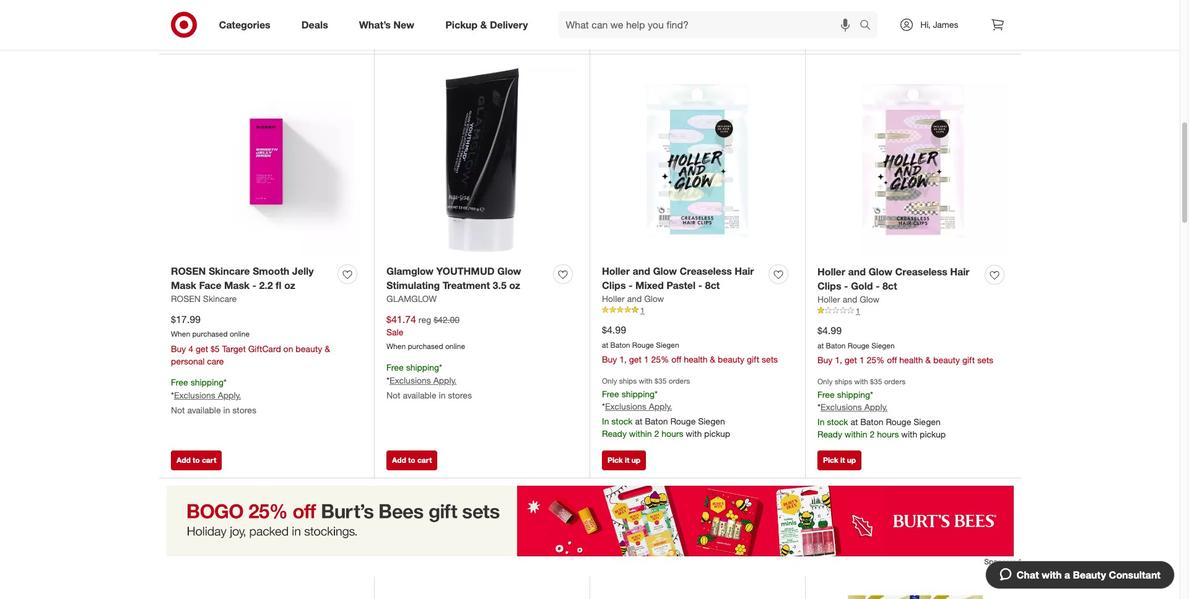 Task type: vqa. For each thing, say whether or not it's contained in the screenshot.
the leftmost Creaseless
yes



Task type: describe. For each thing, give the bounding box(es) containing it.
pick it up button for mixed
[[602, 451, 646, 471]]

- left gold
[[845, 280, 849, 292]]

off for -
[[887, 355, 897, 366]]

holler and glow creaseless hair clips - mixed pastel - 8ct link
[[602, 265, 764, 293]]

$41.74
[[387, 313, 416, 326]]

chat
[[1017, 569, 1040, 582]]

$4.99 at baton rouge siegen buy 1, get 1 25% off health & beauty gift sets for -
[[602, 324, 778, 365]]

it for mixed
[[625, 456, 630, 465]]

a
[[1065, 569, 1071, 582]]

oz inside rosen skincare smooth jelly mask face mask - 2.2 fl oz
[[284, 279, 295, 292]]

free shipping * * exclusions apply. not available in stores for $41.74
[[387, 363, 472, 401]]

oz inside "glamglow youthmud glow stimulating treatment 3.5 oz"
[[509, 279, 521, 292]]

2 for mixed
[[655, 429, 659, 440]]

ships for mixed
[[619, 377, 637, 386]]

within for mixed
[[629, 429, 652, 440]]

new
[[394, 18, 415, 31]]

in for holler and glow creaseless hair clips - mixed pastel - 8ct
[[602, 417, 609, 427]]

beauty for holler and glow creaseless hair clips - mixed pastel - 8ct
[[718, 355, 745, 365]]

glamglow link
[[387, 293, 437, 305]]

deals link
[[291, 11, 344, 38]]

rosen for rosen skincare
[[171, 293, 201, 304]]

deals
[[302, 18, 328, 31]]

available for $17.99
[[187, 405, 221, 416]]

1, for gold
[[835, 355, 843, 366]]

$41.74 reg $42.00 sale when purchased online
[[387, 313, 465, 352]]

youthmud
[[437, 265, 495, 278]]

glow for mixed's holler and glow link
[[653, 265, 677, 278]]

hi, james
[[921, 19, 959, 30]]

beauty inside $17.99 when purchased online buy 4 get $5 target giftcard on beauty & personal care
[[296, 344, 322, 355]]

buy inside $17.99 when purchased online buy 4 get $5 target giftcard on beauty & personal care
[[171, 344, 186, 355]]

& for holler and glow creaseless hair clips - mixed pastel - 8ct
[[710, 355, 716, 365]]

glow for holler and glow link corresponding to gold
[[869, 266, 893, 278]]

chat with a beauty consultant
[[1017, 569, 1161, 582]]

it for gold
[[841, 456, 845, 465]]

sponsored
[[985, 558, 1021, 567]]

and for mixed's holler and glow link
[[627, 293, 642, 304]]

only ships with $35 orders free shipping * * exclusions apply. in stock at  baton rouge siegen ready within 2 hours with pickup for -
[[818, 378, 946, 440]]

target
[[222, 344, 246, 355]]

search
[[855, 20, 884, 32]]

get for holler and glow creaseless hair clips - gold - 8ct
[[845, 355, 858, 366]]

4
[[189, 344, 193, 355]]

delivery
[[490, 18, 528, 31]]

$5
[[211, 344, 220, 355]]

with inside chat with a beauty consultant button
[[1042, 569, 1062, 582]]

gold
[[851, 280, 873, 292]]

rosen skincare
[[171, 293, 237, 304]]

- right pastel
[[699, 279, 703, 292]]

sale
[[387, 327, 404, 338]]

glow down mixed
[[644, 293, 664, 304]]

purchased inside $17.99 when purchased online buy 4 get $5 target giftcard on beauty & personal care
[[192, 330, 228, 339]]

holler and glow for gold
[[818, 294, 880, 305]]

glow for glamglow link on the left of page
[[498, 265, 522, 278]]

pastel
[[667, 279, 696, 292]]

advertisement region
[[159, 486, 1021, 557]]

- right gold
[[876, 280, 880, 292]]

face
[[199, 279, 222, 292]]

ships for gold
[[835, 378, 853, 387]]

stock for gold
[[827, 417, 849, 428]]

rosen skincare smooth jelly mask face mask - 2.2 fl oz link
[[171, 265, 333, 293]]

3.5
[[493, 279, 507, 292]]

on
[[284, 344, 293, 355]]

25% for gold
[[867, 355, 885, 366]]

chat with a beauty consultant button
[[986, 561, 1175, 590]]

pickup
[[446, 18, 478, 31]]

pick it up for gold
[[823, 456, 856, 465]]

jelly
[[292, 265, 314, 278]]

1 mask from the left
[[171, 279, 196, 292]]

gift for holler and glow creaseless hair clips - gold - 8ct
[[963, 355, 975, 366]]

holler and glow creaseless hair clips - gold - 8ct link
[[818, 265, 980, 293]]

clips for holler and glow creaseless hair clips - mixed pastel - 8ct
[[602, 279, 626, 292]]

holler and glow creaseless hair clips - mixed pastel - 8ct
[[602, 265, 754, 292]]

giftcard
[[248, 344, 281, 355]]

get for holler and glow creaseless hair clips - mixed pastel - 8ct
[[629, 355, 642, 365]]

get inside $17.99 when purchased online buy 4 get $5 target giftcard on beauty & personal care
[[196, 344, 208, 355]]

hours for pastel
[[662, 429, 684, 440]]

health for -
[[684, 355, 708, 365]]

ready for holler and glow creaseless hair clips - mixed pastel - 8ct
[[602, 429, 627, 440]]

sets for holler and glow creaseless hair clips - mixed pastel - 8ct
[[762, 355, 778, 365]]

care
[[207, 356, 224, 367]]

2 for gold
[[870, 430, 875, 440]]

smooth
[[253, 265, 290, 278]]

categories
[[219, 18, 271, 31]]

hair for holler and glow creaseless hair clips - gold - 8ct
[[951, 266, 970, 278]]

beauty for holler and glow creaseless hair clips - gold - 8ct
[[934, 355, 960, 366]]

buy for holler and glow creaseless hair clips - gold - 8ct
[[818, 355, 833, 366]]

pickup & delivery link
[[435, 11, 544, 38]]

glow down gold
[[860, 294, 880, 305]]

& for rosen skincare smooth jelly mask face mask - 2.2 fl oz
[[325, 344, 330, 355]]

orders for 8ct
[[885, 378, 906, 387]]

$35 for gold
[[871, 378, 883, 387]]

search button
[[855, 11, 884, 41]]

1 link for 8ct
[[818, 306, 1009, 317]]

holler and glow creaseless hair clips - gold - 8ct
[[818, 266, 970, 292]]

and for holler and glow creaseless hair clips - gold - 8ct link
[[849, 266, 866, 278]]

glamglow
[[387, 265, 434, 278]]



Task type: locate. For each thing, give the bounding box(es) containing it.
clips for holler and glow creaseless hair clips - gold - 8ct
[[818, 280, 842, 292]]

0 horizontal spatial clips
[[602, 279, 626, 292]]

beauty
[[1073, 569, 1107, 582]]

0 horizontal spatial only ships with $35 orders free shipping * * exclusions apply. in stock at  baton rouge siegen ready within 2 hours with pickup
[[602, 377, 731, 440]]

1 horizontal spatial sets
[[978, 355, 994, 366]]

0 vertical spatial rosen
[[171, 265, 206, 278]]

1 horizontal spatial holler and glow link
[[818, 293, 880, 306]]

with
[[639, 377, 653, 386], [855, 378, 869, 387], [686, 429, 702, 440], [902, 430, 918, 440], [1042, 569, 1062, 582]]

rosen skincare smooth jelly mask face mask - 2.2 fl oz image
[[171, 67, 362, 257], [171, 67, 362, 257]]

0 vertical spatial stores
[[448, 390, 472, 401]]

0 horizontal spatial in
[[223, 405, 230, 416]]

0 horizontal spatial up
[[632, 456, 641, 465]]

$4.99
[[602, 324, 626, 336], [818, 324, 842, 337]]

pick for holler and glow creaseless hair clips - mixed pastel - 8ct
[[608, 456, 623, 465]]

1 horizontal spatial $4.99
[[818, 324, 842, 337]]

2
[[655, 429, 659, 440], [870, 430, 875, 440]]

holler and glow down gold
[[818, 294, 880, 305]]

pick
[[608, 456, 623, 465], [823, 456, 839, 465]]

0 vertical spatial online
[[230, 330, 250, 339]]

skincare up the face at the top
[[209, 265, 250, 278]]

1 pick it up button from the left
[[602, 451, 646, 471]]

james
[[933, 19, 959, 30]]

1 vertical spatial in
[[223, 405, 230, 416]]

- left mixed
[[629, 279, 633, 292]]

0 horizontal spatial holler and glow
[[602, 293, 664, 304]]

1 horizontal spatial purchased
[[408, 342, 443, 352]]

1 horizontal spatial get
[[629, 355, 642, 365]]

1 horizontal spatial not
[[387, 390, 401, 401]]

holler inside holler and glow creaseless hair clips - gold - 8ct
[[818, 266, 846, 278]]

rosen inside rosen skincare smooth jelly mask face mask - 2.2 fl oz
[[171, 265, 206, 278]]

0 horizontal spatial 25%
[[652, 355, 669, 365]]

rosen for rosen skincare smooth jelly mask face mask - 2.2 fl oz
[[171, 265, 206, 278]]

What can we help you find? suggestions appear below search field
[[559, 11, 863, 38]]

0 horizontal spatial stock
[[612, 417, 633, 427]]

skincare inside rosen skincare smooth jelly mask face mask - 2.2 fl oz
[[209, 265, 250, 278]]

0 horizontal spatial buy
[[171, 344, 186, 355]]

0 horizontal spatial 2
[[655, 429, 659, 440]]

1 horizontal spatial 8ct
[[883, 280, 898, 292]]

and up mixed
[[633, 265, 651, 278]]

1 horizontal spatial hair
[[951, 266, 970, 278]]

1 horizontal spatial 1,
[[835, 355, 843, 366]]

1 vertical spatial online
[[445, 342, 465, 352]]

what's new
[[359, 18, 415, 31]]

& inside $17.99 when purchased online buy 4 get $5 target giftcard on beauty & personal care
[[325, 344, 330, 355]]

1
[[641, 306, 645, 315], [856, 306, 860, 316], [644, 355, 649, 365], [860, 355, 865, 366]]

within for gold
[[845, 430, 868, 440]]

gift for holler and glow creaseless hair clips - mixed pastel - 8ct
[[747, 355, 760, 365]]

1 horizontal spatial pickup
[[920, 430, 946, 440]]

holler and glow link
[[602, 293, 664, 305], [818, 293, 880, 306]]

holler and glow link down mixed
[[602, 293, 664, 305]]

off for pastel
[[672, 355, 682, 365]]

within
[[629, 429, 652, 440], [845, 430, 868, 440]]

1 horizontal spatial $35
[[871, 378, 883, 387]]

2 pick it up from the left
[[823, 456, 856, 465]]

1 up from the left
[[632, 456, 641, 465]]

1 horizontal spatial oz
[[509, 279, 521, 292]]

up for mixed
[[632, 456, 641, 465]]

purchased down reg
[[408, 342, 443, 352]]

what's
[[359, 18, 391, 31]]

0 horizontal spatial 8ct
[[705, 279, 720, 292]]

hair inside holler and glow creaseless hair clips - mixed pastel - 8ct
[[735, 265, 754, 278]]

when inside $41.74 reg $42.00 sale when purchased online
[[387, 342, 406, 352]]

reg
[[419, 314, 431, 325]]

1 horizontal spatial stores
[[448, 390, 472, 401]]

$4.99 for holler and glow creaseless hair clips - mixed pastel - 8ct
[[602, 324, 626, 336]]

0 horizontal spatial when
[[171, 330, 190, 339]]

0 vertical spatial when
[[171, 330, 190, 339]]

1 horizontal spatial only ships with $35 orders free shipping * * exclusions apply. in stock at  baton rouge siegen ready within 2 hours with pickup
[[818, 378, 946, 440]]

when inside $17.99 when purchased online buy 4 get $5 target giftcard on beauty & personal care
[[171, 330, 190, 339]]

0 horizontal spatial pick
[[608, 456, 623, 465]]

purchased
[[192, 330, 228, 339], [408, 342, 443, 352]]

holler for holler and glow creaseless hair clips - mixed pastel - 8ct "link"
[[602, 265, 630, 278]]

glow inside holler and glow creaseless hair clips - gold - 8ct
[[869, 266, 893, 278]]

8ct inside holler and glow creaseless hair clips - mixed pastel - 8ct
[[705, 279, 720, 292]]

glow inside holler and glow creaseless hair clips - mixed pastel - 8ct
[[653, 265, 677, 278]]

1 horizontal spatial $4.99 at baton rouge siegen buy 1, get 1 25% off health & beauty gift sets
[[818, 324, 994, 366]]

holler for mixed's holler and glow link
[[602, 293, 625, 304]]

$35 for mixed
[[655, 377, 667, 386]]

0 horizontal spatial $35
[[655, 377, 667, 386]]

rosen inside rosen skincare link
[[171, 293, 201, 304]]

and down gold
[[843, 294, 858, 305]]

8ct right gold
[[883, 280, 898, 292]]

online inside $17.99 when purchased online buy 4 get $5 target giftcard on beauty & personal care
[[230, 330, 250, 339]]

1 vertical spatial skincare
[[203, 293, 237, 304]]

1 horizontal spatial when
[[387, 342, 406, 352]]

holler for holler and glow creaseless hair clips - gold - 8ct link
[[818, 266, 846, 278]]

0 horizontal spatial only
[[602, 377, 617, 386]]

orders for -
[[669, 377, 690, 386]]

glow inside "glamglow youthmud glow stimulating treatment 3.5 oz"
[[498, 265, 522, 278]]

skincare
[[209, 265, 250, 278], [203, 293, 237, 304]]

2 mask from the left
[[224, 279, 250, 292]]

2 horizontal spatial buy
[[818, 355, 833, 366]]

1 horizontal spatial gift
[[963, 355, 975, 366]]

categories link
[[209, 11, 286, 38]]

beauty
[[296, 344, 322, 355], [718, 355, 745, 365], [934, 355, 960, 366]]

pick it up button
[[602, 451, 646, 471], [818, 451, 862, 471]]

rosen up the face at the top
[[171, 265, 206, 278]]

only ships with $35 orders free shipping * * exclusions apply. in stock at  baton rouge siegen ready within 2 hours with pickup
[[602, 377, 731, 440], [818, 378, 946, 440]]

add to cart
[[177, 32, 216, 41], [608, 32, 648, 41], [823, 32, 863, 41], [177, 456, 216, 465], [392, 456, 432, 465]]

*
[[439, 363, 442, 373], [387, 376, 390, 386], [224, 377, 227, 388], [655, 389, 658, 399], [871, 389, 874, 400], [171, 390, 174, 401], [602, 402, 605, 412], [818, 402, 821, 413]]

1 link
[[602, 305, 793, 316], [818, 306, 1009, 317]]

off
[[672, 355, 682, 365], [887, 355, 897, 366]]

-
[[252, 279, 256, 292], [629, 279, 633, 292], [699, 279, 703, 292], [845, 280, 849, 292], [876, 280, 880, 292]]

1 vertical spatial when
[[387, 342, 406, 352]]

skincare down the face at the top
[[203, 293, 237, 304]]

available for $41.74
[[403, 390, 437, 401]]

8ct inside holler and glow creaseless hair clips - gold - 8ct
[[883, 280, 898, 292]]

0 vertical spatial purchased
[[192, 330, 228, 339]]

get
[[196, 344, 208, 355], [629, 355, 642, 365], [845, 355, 858, 366]]

glamglow youthmud glow stimulating treatment 3.5 oz link
[[387, 265, 548, 293]]

0 horizontal spatial creaseless
[[680, 265, 732, 278]]

1 link down holler and glow creaseless hair clips - gold - 8ct link
[[818, 306, 1009, 317]]

holler and glow for mixed
[[602, 293, 664, 304]]

creaseless for 8ct
[[896, 266, 948, 278]]

sets for holler and glow creaseless hair clips - gold - 8ct
[[978, 355, 994, 366]]

0 horizontal spatial holler and glow link
[[602, 293, 664, 305]]

clips left gold
[[818, 280, 842, 292]]

1 horizontal spatial 1 link
[[818, 306, 1009, 317]]

siegen
[[656, 341, 679, 350], [872, 341, 895, 350], [698, 417, 725, 427], [914, 417, 941, 428]]

glow
[[498, 265, 522, 278], [653, 265, 677, 278], [869, 266, 893, 278], [644, 293, 664, 304], [860, 294, 880, 305]]

1 horizontal spatial within
[[845, 430, 868, 440]]

what's new link
[[349, 11, 430, 38]]

8ct right pastel
[[705, 279, 720, 292]]

and down mixed
[[627, 293, 642, 304]]

1 vertical spatial purchased
[[408, 342, 443, 352]]

and inside holler and glow creaseless hair clips - mixed pastel - 8ct
[[633, 265, 651, 278]]

to
[[193, 32, 200, 41], [624, 32, 631, 41], [840, 32, 847, 41], [193, 456, 200, 465], [408, 456, 416, 465]]

exclusions apply. button
[[390, 375, 457, 387], [174, 390, 241, 402], [605, 401, 672, 414], [821, 402, 888, 414]]

dove beauty nourishing care gift set - 2ct/30.5 fl oz image
[[818, 590, 1009, 600], [818, 590, 1009, 600]]

rosen skincare smooth jelly mask face mask - 2.2 fl oz
[[171, 265, 314, 292]]

when down sale
[[387, 342, 406, 352]]

up for gold
[[847, 456, 856, 465]]

rouge
[[633, 341, 654, 350], [848, 341, 870, 350], [671, 417, 696, 427], [886, 417, 912, 428]]

glow up gold
[[869, 266, 893, 278]]

oz
[[284, 279, 295, 292], [509, 279, 521, 292]]

2.2
[[259, 279, 273, 292]]

2 up from the left
[[847, 456, 856, 465]]

pick it up for mixed
[[608, 456, 641, 465]]

not
[[387, 390, 401, 401], [171, 405, 185, 416]]

free shipping * * exclusions apply. not available in stores
[[387, 363, 472, 401], [171, 377, 256, 416]]

25% for mixed
[[652, 355, 669, 365]]

schick men's hydro system gift set includes 1 razor handle, 2 refills, 1 edge sensitive shave gel - 4ct image
[[602, 590, 793, 600], [602, 590, 793, 600]]

1 horizontal spatial ready
[[818, 430, 843, 440]]

1 horizontal spatial mask
[[224, 279, 250, 292]]

1 horizontal spatial buy
[[602, 355, 617, 365]]

2 rosen from the top
[[171, 293, 201, 304]]

1 it from the left
[[625, 456, 630, 465]]

glamglow youthmud glow stimulating treatment 3.5 oz
[[387, 265, 522, 292]]

glow up 3.5
[[498, 265, 522, 278]]

2 oz from the left
[[509, 279, 521, 292]]

mask up rosen skincare
[[171, 279, 196, 292]]

1 horizontal spatial up
[[847, 456, 856, 465]]

health
[[684, 355, 708, 365], [900, 355, 924, 366]]

1 vertical spatial stores
[[233, 405, 256, 416]]

holler and glow link down gold
[[818, 293, 880, 306]]

1 rosen from the top
[[171, 265, 206, 278]]

0 horizontal spatial hair
[[735, 265, 754, 278]]

online up the target
[[230, 330, 250, 339]]

not for $17.99
[[171, 405, 185, 416]]

$4.99 at baton rouge siegen buy 1, get 1 25% off health & beauty gift sets
[[602, 324, 778, 365], [818, 324, 994, 366]]

ready for holler and glow creaseless hair clips - gold - 8ct
[[818, 430, 843, 440]]

holler and glow creaseless hair clips - gold - 8ct image
[[818, 67, 1009, 258], [818, 67, 1009, 258]]

2 it from the left
[[841, 456, 845, 465]]

when
[[171, 330, 190, 339], [387, 342, 406, 352]]

in for $17.99
[[223, 405, 230, 416]]

purchased inside $41.74 reg $42.00 sale when purchased online
[[408, 342, 443, 352]]

1 pick from the left
[[608, 456, 623, 465]]

2 horizontal spatial get
[[845, 355, 858, 366]]

1 vertical spatial rosen
[[171, 293, 201, 304]]

1 horizontal spatial it
[[841, 456, 845, 465]]

shipping
[[406, 363, 439, 373], [191, 377, 224, 388], [622, 389, 655, 399], [838, 389, 871, 400]]

0 horizontal spatial 1 link
[[602, 305, 793, 316]]

2 pick it up button from the left
[[818, 451, 862, 471]]

and for holler and glow creaseless hair clips - mixed pastel - 8ct "link"
[[633, 265, 651, 278]]

creaseless for -
[[680, 265, 732, 278]]

oz right 3.5
[[509, 279, 521, 292]]

2 pick from the left
[[823, 456, 839, 465]]

0 vertical spatial available
[[403, 390, 437, 401]]

consultant
[[1109, 569, 1161, 582]]

mask right the face at the top
[[224, 279, 250, 292]]

only ships with $35 orders free shipping * * exclusions apply. in stock at  baton rouge siegen ready within 2 hours with pickup for pastel
[[602, 377, 731, 440]]

1 horizontal spatial hours
[[877, 430, 899, 440]]

0 vertical spatial in
[[439, 390, 446, 401]]

and up gold
[[849, 266, 866, 278]]

buy
[[171, 344, 186, 355], [602, 355, 617, 365], [818, 355, 833, 366]]

0 horizontal spatial purchased
[[192, 330, 228, 339]]

1 vertical spatial available
[[187, 405, 221, 416]]

1, for mixed
[[620, 355, 627, 365]]

health for 8ct
[[900, 355, 924, 366]]

and for holler and glow link corresponding to gold
[[843, 294, 858, 305]]

free shipping * * exclusions apply. not available in stores down care
[[171, 377, 256, 416]]

0 horizontal spatial health
[[684, 355, 708, 365]]

up
[[632, 456, 641, 465], [847, 456, 856, 465]]

buy for holler and glow creaseless hair clips - mixed pastel - 8ct
[[602, 355, 617, 365]]

mask
[[171, 279, 196, 292], [224, 279, 250, 292]]

mixed
[[636, 279, 664, 292]]

0 horizontal spatial stores
[[233, 405, 256, 416]]

1 horizontal spatial only
[[818, 378, 833, 387]]

clips
[[602, 279, 626, 292], [818, 280, 842, 292]]

1 oz from the left
[[284, 279, 295, 292]]

add to cart button
[[171, 27, 222, 46], [602, 27, 653, 46], [818, 27, 869, 46], [171, 451, 222, 471], [387, 451, 438, 471]]

holler inside holler and glow creaseless hair clips - mixed pastel - 8ct
[[602, 265, 630, 278]]

0 horizontal spatial pickup
[[705, 429, 731, 440]]

0 horizontal spatial ready
[[602, 429, 627, 440]]

pick for holler and glow creaseless hair clips - gold - 8ct
[[823, 456, 839, 465]]

1 horizontal spatial free shipping * * exclusions apply. not available in stores
[[387, 363, 472, 401]]

& for holler and glow creaseless hair clips - gold - 8ct
[[926, 355, 931, 366]]

0 vertical spatial skincare
[[209, 265, 250, 278]]

2 horizontal spatial beauty
[[934, 355, 960, 366]]

1 link for -
[[602, 305, 793, 316]]

free
[[387, 363, 404, 373], [171, 377, 188, 388], [602, 389, 619, 399], [818, 389, 835, 400]]

hours for -
[[877, 430, 899, 440]]

stock
[[612, 417, 633, 427], [827, 417, 849, 428]]

rosen skincare link
[[171, 293, 237, 305]]

0 horizontal spatial within
[[629, 429, 652, 440]]

hair for holler and glow creaseless hair clips - mixed pastel - 8ct
[[735, 265, 754, 278]]

oz right "fl"
[[284, 279, 295, 292]]

holler and glow link for mixed
[[602, 293, 664, 305]]

ships
[[619, 377, 637, 386], [835, 378, 853, 387]]

holler and glow down mixed
[[602, 293, 664, 304]]

pickup for -
[[705, 429, 731, 440]]

0 horizontal spatial hours
[[662, 429, 684, 440]]

creaseless inside holler and glow creaseless hair clips - mixed pastel - 8ct
[[680, 265, 732, 278]]

not for $41.74
[[387, 390, 401, 401]]

when down $17.99 on the left of the page
[[171, 330, 190, 339]]

0 horizontal spatial gift
[[747, 355, 760, 365]]

creaseless
[[680, 265, 732, 278], [896, 266, 948, 278]]

- left 2.2
[[252, 279, 256, 292]]

pickup & delivery
[[446, 18, 528, 31]]

0 horizontal spatial pick it up button
[[602, 451, 646, 471]]

in for $41.74
[[439, 390, 446, 401]]

stores for $41.74
[[448, 390, 472, 401]]

0 horizontal spatial sets
[[762, 355, 778, 365]]

0 horizontal spatial orders
[[669, 377, 690, 386]]

0 horizontal spatial $4.99 at baton rouge siegen buy 1, get 1 25% off health & beauty gift sets
[[602, 324, 778, 365]]

$4.99 at baton rouge siegen buy 1, get 1 25% off health & beauty gift sets for 8ct
[[818, 324, 994, 366]]

1 pick it up from the left
[[608, 456, 641, 465]]

stimulating
[[387, 279, 440, 292]]

fl
[[276, 279, 282, 292]]

1,
[[620, 355, 627, 365], [835, 355, 843, 366]]

and inside holler and glow creaseless hair clips - gold - 8ct
[[849, 266, 866, 278]]

cart
[[202, 32, 216, 41], [633, 32, 648, 41], [849, 32, 863, 41], [202, 456, 216, 465], [418, 456, 432, 465]]

8ct
[[705, 279, 720, 292], [883, 280, 898, 292]]

- inside rosen skincare smooth jelly mask face mask - 2.2 fl oz
[[252, 279, 256, 292]]

glow up mixed
[[653, 265, 677, 278]]

hair inside holler and glow creaseless hair clips - gold - 8ct
[[951, 266, 970, 278]]

pickup
[[705, 429, 731, 440], [920, 430, 946, 440]]

1 horizontal spatial available
[[403, 390, 437, 401]]

and
[[633, 265, 651, 278], [849, 266, 866, 278], [627, 293, 642, 304], [843, 294, 858, 305]]

free shipping * * exclusions apply. not available in stores for $17.99
[[171, 377, 256, 416]]

holler and glow link for gold
[[818, 293, 880, 306]]

apply.
[[434, 376, 457, 386], [218, 390, 241, 401], [649, 402, 672, 412], [865, 402, 888, 413]]

holler for holler and glow link corresponding to gold
[[818, 294, 841, 305]]

$17.99
[[171, 313, 201, 326]]

pickup for 8ct
[[920, 430, 946, 440]]

gift
[[747, 355, 760, 365], [963, 355, 975, 366]]

purchased up $5
[[192, 330, 228, 339]]

1 link down pastel
[[602, 305, 793, 316]]

0 horizontal spatial free shipping * * exclusions apply. not available in stores
[[171, 377, 256, 416]]

1 horizontal spatial ships
[[835, 378, 853, 387]]

it
[[625, 456, 630, 465], [841, 456, 845, 465]]

in for holler and glow creaseless hair clips - gold - 8ct
[[818, 417, 825, 428]]

rosen up $17.99 on the left of the page
[[171, 293, 201, 304]]

0 horizontal spatial in
[[602, 417, 609, 427]]

$17.99 when purchased online buy 4 get $5 target giftcard on beauty & personal care
[[171, 313, 330, 367]]

0 horizontal spatial online
[[230, 330, 250, 339]]

skincare for rosen skincare smooth jelly mask face mask - 2.2 fl oz
[[209, 265, 250, 278]]

0 vertical spatial not
[[387, 390, 401, 401]]

0 horizontal spatial oz
[[284, 279, 295, 292]]

online down $42.00 at the left bottom
[[445, 342, 465, 352]]

holler and glow creaseless hair clips - mixed pastel - 8ct image
[[602, 67, 793, 257], [602, 67, 793, 257]]

0 horizontal spatial off
[[672, 355, 682, 365]]

1 horizontal spatial creaseless
[[896, 266, 948, 278]]

only for holler and glow creaseless hair clips - gold - 8ct
[[818, 378, 833, 387]]

treatment
[[443, 279, 490, 292]]

0 horizontal spatial beauty
[[296, 344, 322, 355]]

$42.00
[[434, 314, 460, 325]]

holler and glow
[[602, 293, 664, 304], [818, 294, 880, 305]]

0 horizontal spatial 1,
[[620, 355, 627, 365]]

1 horizontal spatial orders
[[885, 378, 906, 387]]

0 horizontal spatial not
[[171, 405, 185, 416]]

skincare for rosen skincare
[[203, 293, 237, 304]]

stock for mixed
[[612, 417, 633, 427]]

clips inside holler and glow creaseless hair clips - gold - 8ct
[[818, 280, 842, 292]]

1 horizontal spatial health
[[900, 355, 924, 366]]

pick it up button for gold
[[818, 451, 862, 471]]

clips inside holler and glow creaseless hair clips - mixed pastel - 8ct
[[602, 279, 626, 292]]

0 horizontal spatial ships
[[619, 377, 637, 386]]

add
[[177, 32, 191, 41], [608, 32, 622, 41], [823, 32, 838, 41], [177, 456, 191, 465], [392, 456, 406, 465]]

online inside $41.74 reg $42.00 sale when purchased online
[[445, 342, 465, 352]]

1 horizontal spatial pick it up button
[[818, 451, 862, 471]]

glamglow
[[387, 293, 437, 304]]

creaseless inside holler and glow creaseless hair clips - gold - 8ct
[[896, 266, 948, 278]]

sets
[[762, 355, 778, 365], [978, 355, 994, 366]]

1 horizontal spatial stock
[[827, 417, 849, 428]]

&
[[481, 18, 487, 31], [325, 344, 330, 355], [710, 355, 716, 365], [926, 355, 931, 366]]

0 horizontal spatial it
[[625, 456, 630, 465]]

only for holler and glow creaseless hair clips - mixed pastel - 8ct
[[602, 377, 617, 386]]

0 horizontal spatial mask
[[171, 279, 196, 292]]

personal
[[171, 356, 205, 367]]

only
[[602, 377, 617, 386], [818, 378, 833, 387]]

hi,
[[921, 19, 931, 30]]

1 horizontal spatial 2
[[870, 430, 875, 440]]

stores for $17.99
[[233, 405, 256, 416]]

1 horizontal spatial pick it up
[[823, 456, 856, 465]]

clips left mixed
[[602, 279, 626, 292]]

glamglow youthmud glow stimulating treatment 3.5 oz image
[[387, 67, 577, 257], [387, 67, 577, 257]]

free shipping * * exclusions apply. not available in stores down $41.74 reg $42.00 sale when purchased online
[[387, 363, 472, 401]]

$4.99 for holler and glow creaseless hair clips - gold - 8ct
[[818, 324, 842, 337]]

1 horizontal spatial clips
[[818, 280, 842, 292]]

1 horizontal spatial off
[[887, 355, 897, 366]]

1 horizontal spatial 25%
[[867, 355, 885, 366]]



